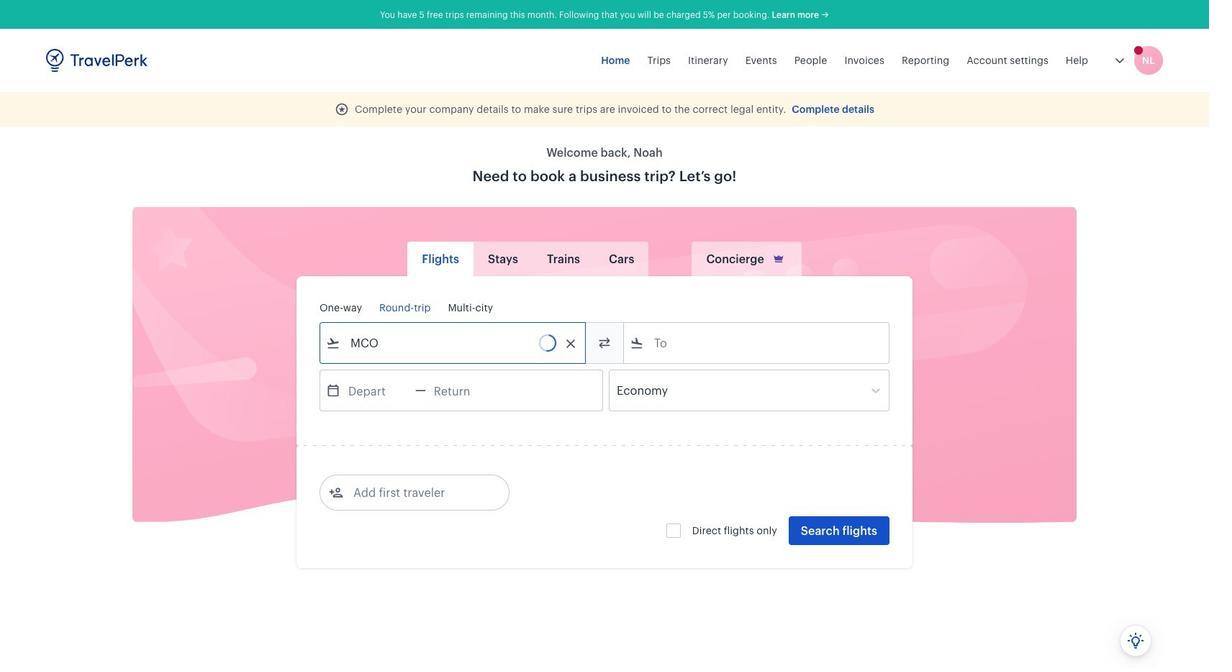 Task type: describe. For each thing, give the bounding box(es) containing it.
Return text field
[[426, 371, 501, 411]]

To search field
[[644, 332, 870, 355]]

Add first traveler search field
[[343, 482, 493, 505]]



Task type: locate. For each thing, give the bounding box(es) containing it.
From search field
[[341, 332, 567, 355]]

Depart text field
[[341, 371, 415, 411]]



